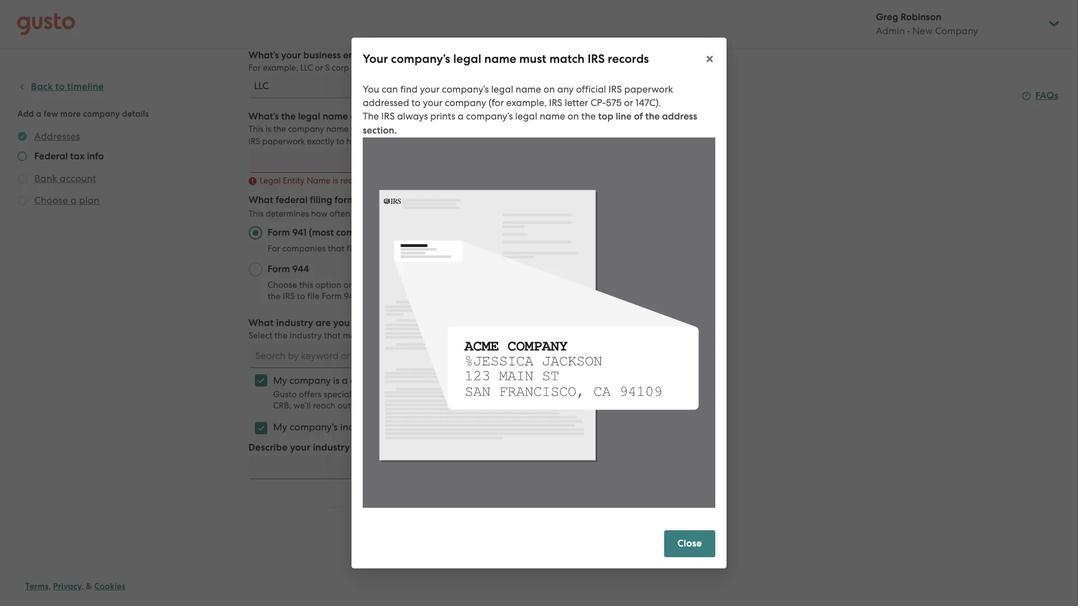 Task type: locate. For each thing, give the bounding box(es) containing it.
0 horizontal spatial with
[[353, 401, 370, 411]]

your right 944"
[[460, 280, 478, 290]]

company inside 'gusto offers specialized services to cannabis-related businesses (crbs). if your company is a crb, we'll reach out with next steps.'
[[585, 390, 622, 400]]

legal entity name is required
[[260, 176, 373, 186]]

example, up top line of the address section.
[[506, 97, 547, 108]]

see down registered at the left of the page
[[443, 136, 458, 147]]

a inside form 944 choose this option only if you see "form 944" on your irs paperwork or you were notified by the irs to file form 944 this year—this is for companies that file federal taxes once a year.
[[594, 291, 599, 302]]

to left help
[[336, 136, 344, 147]]

to inside 'gusto offers specialized services to cannabis-related businesses (crbs). if your company is a crb, we'll reach out with next steps.'
[[403, 390, 412, 400]]

official
[[576, 84, 606, 95]]

(most
[[309, 227, 334, 239]]

notified
[[589, 280, 620, 290]]

,
[[49, 582, 51, 592], [82, 582, 84, 592]]

what down legal on the left of page
[[249, 194, 273, 206]]

find
[[400, 84, 418, 95]]

this left determines
[[249, 209, 264, 219]]

1 vertical spatial see
[[482, 209, 496, 219]]

any
[[557, 84, 574, 95]]

2 , from the left
[[82, 582, 84, 592]]

0 vertical spatial paperwork
[[624, 84, 673, 95]]

1 horizontal spatial example.
[[511, 209, 547, 219]]

0 horizontal spatial cannabis-
[[350, 375, 395, 386]]

1 horizontal spatial with
[[468, 124, 485, 134]]

see
[[387, 280, 400, 290]]

company? up taxes.
[[472, 194, 518, 206]]

1 horizontal spatial on
[[544, 84, 555, 95]]

the
[[281, 111, 296, 122], [581, 111, 596, 122], [645, 111, 660, 122], [273, 124, 286, 134], [487, 124, 499, 134], [375, 194, 389, 206], [268, 291, 281, 302], [275, 331, 288, 341]]

see an example. button down the irs always prints a company's legal name on the
[[443, 135, 509, 148]]

records
[[608, 52, 649, 66]]

company up exactly
[[288, 124, 324, 134]]

1 vertical spatial business
[[527, 331, 560, 341]]

this left "option"
[[299, 280, 313, 290]]

file inside form 941 (most common) for companies that file federal taxes each quarter.
[[347, 244, 359, 254]]

1 vertical spatial for
[[268, 244, 280, 254]]

0 horizontal spatial of
[[350, 111, 359, 122]]

if
[[363, 280, 368, 290]]

what federal filing form did the irs assign to your company? this determines how often your company files federal taxes. see an example.
[[249, 194, 547, 219]]

company right if
[[585, 390, 622, 400]]

1 horizontal spatial company?
[[472, 194, 518, 206]]

close button
[[664, 531, 715, 558]]

2 vertical spatial this
[[361, 291, 375, 302]]

with up see an example. at the left top of page
[[468, 124, 485, 134]]

this is the company name you used when you registered with the irs—make sure this matches your irs paperwork exactly to help prevent tax notices.
[[249, 124, 630, 147]]

1 vertical spatial example,
[[506, 97, 547, 108]]

to inside you can find your company's legal name on any official irs paperwork addressed to your company (for example, irs letter cp-575 or 147c).
[[412, 97, 421, 108]]

what inside what industry are you in? select the industry that most closely matches your company's primary business activity.
[[249, 317, 274, 329]]

944
[[292, 263, 309, 275], [344, 291, 359, 302]]

&
[[86, 582, 92, 592]]

1 vertical spatial this
[[299, 280, 313, 290]]

575
[[606, 97, 622, 108]]

industry down are
[[290, 331, 322, 341]]

of left the
[[350, 111, 359, 122]]

2 horizontal spatial or
[[624, 97, 633, 108]]

federal
[[276, 194, 308, 206], [427, 209, 455, 219], [361, 244, 390, 254], [518, 291, 547, 302]]

federal up "primary"
[[518, 291, 547, 302]]

your inside 'gusto offers specialized services to cannabis-related businesses (crbs). if your company is a crb, we'll reach out with next steps.'
[[566, 390, 583, 400]]

paperwork inside you can find your company's legal name on any official irs paperwork addressed to your company (for example, irs letter cp-575 or 147c).
[[624, 84, 673, 95]]

the inside form 944 choose this option only if you see "form 944" on your irs paperwork or you were notified by the irs to file form 944 this year—this is for companies that file federal taxes once a year.
[[268, 291, 281, 302]]

0 horizontal spatial for
[[249, 63, 261, 73]]

1 vertical spatial form
[[268, 263, 290, 275]]

1 horizontal spatial related
[[454, 390, 482, 400]]

your up llc
[[281, 49, 301, 61]]

terms
[[25, 582, 49, 592]]

for
[[249, 63, 261, 73], [268, 244, 280, 254]]

this right sure
[[562, 124, 576, 134]]

company's up the irs always prints a company's legal name on the
[[442, 84, 489, 95]]

with inside the "this is the company name you used when you registered with the irs—make sure this matches your irs paperwork exactly to help prevent tax notices."
[[468, 124, 485, 134]]

0 vertical spatial this
[[562, 124, 576, 134]]

or left s
[[315, 63, 323, 73]]

to up "always"
[[412, 97, 421, 108]]

paperwork up 147c). in the right top of the page
[[624, 84, 673, 95]]

2 what's from the top
[[249, 111, 279, 122]]

your down for
[[429, 331, 447, 341]]

1 horizontal spatial for
[[268, 244, 280, 254]]

944 up "choose"
[[292, 263, 309, 275]]

0 vertical spatial for
[[249, 63, 261, 73]]

2 vertical spatial on
[[448, 280, 458, 290]]

0 vertical spatial that
[[328, 244, 345, 254]]

1 vertical spatial cannabis-
[[414, 390, 454, 400]]

that up "primary"
[[485, 291, 502, 302]]

example, inside you can find your company's legal name on any official irs paperwork addressed to your company (for example, irs letter cp-575 or 147c).
[[506, 97, 547, 108]]

form down "option"
[[322, 291, 342, 302]]

business up s
[[303, 49, 341, 61]]

0 horizontal spatial or
[[315, 63, 323, 73]]

this inside the "this is the company name you used when you registered with the irs—make sure this matches your irs paperwork exactly to help prevent tax notices."
[[249, 124, 264, 134]]

my up gusto
[[273, 375, 287, 386]]

0 horizontal spatial example.
[[472, 136, 509, 147]]

federal inside form 941 (most common) for companies that file federal taxes each quarter.
[[361, 244, 390, 254]]

0 vertical spatial form
[[268, 227, 290, 239]]

filing
[[310, 194, 332, 206]]

1 horizontal spatial business
[[429, 375, 466, 386]]

0 horizontal spatial paperwork
[[262, 136, 305, 147]]

is
[[266, 124, 271, 134], [333, 176, 338, 186], [418, 291, 424, 302], [333, 375, 340, 386], [624, 390, 630, 400]]

1 this from the top
[[249, 124, 264, 134]]

1 horizontal spatial companies
[[440, 291, 483, 302]]

cannabis- up steps.
[[414, 390, 454, 400]]

0 vertical spatial what
[[249, 194, 273, 206]]

paperwork inside the "this is the company name you used when you registered with the irs—make sure this matches your irs paperwork exactly to help prevent tax notices."
[[262, 136, 305, 147]]

see an example. button
[[443, 135, 509, 148], [482, 207, 547, 221]]

you up most
[[333, 317, 350, 329]]

form inside form 941 (most common) for companies that file federal taxes each quarter.
[[268, 227, 290, 239]]

business left activity.
[[527, 331, 560, 341]]

or inside you can find your company's legal name on any official irs paperwork addressed to your company (for example, irs letter cp-575 or 147c).
[[624, 97, 633, 108]]

an
[[460, 136, 470, 147], [498, 209, 509, 219]]

name inside you can find your company's legal name on any official irs paperwork addressed to your company (for example, irs letter cp-575 or 147c).
[[516, 84, 541, 95]]

2 this from the top
[[249, 209, 264, 219]]

944 down only
[[344, 291, 359, 302]]

own
[[386, 442, 405, 454]]

name down "must"
[[516, 84, 541, 95]]

cannabis- up services
[[350, 375, 395, 386]]

1 horizontal spatial matches
[[578, 124, 611, 134]]

1 vertical spatial this
[[249, 209, 264, 219]]

companies down 941
[[282, 244, 326, 254]]

address
[[662, 111, 697, 122]]

what
[[249, 194, 273, 206], [249, 317, 274, 329]]

2 horizontal spatial business
[[527, 331, 560, 341]]

0 vertical spatial an
[[460, 136, 470, 147]]

example. inside popup button
[[472, 136, 509, 147]]

irs left 'assign'
[[391, 194, 405, 206]]

federal inside form 944 choose this option only if you see "form 944" on your irs paperwork or you were notified by the irs to file form 944 this year—this is for companies that file federal taxes once a year.
[[518, 291, 547, 302]]

0 horizontal spatial an
[[460, 136, 470, 147]]

your down did
[[352, 209, 370, 219]]

to right 'assign'
[[438, 194, 447, 206]]

my down crb,
[[273, 422, 287, 433]]

irs up legal on the left of page
[[249, 136, 260, 147]]

2 horizontal spatial on
[[568, 111, 579, 122]]

type?
[[371, 49, 396, 61]]

0 horizontal spatial example,
[[263, 63, 298, 73]]

see an example. button for what's the legal name of your company?
[[443, 135, 509, 148]]

an right taxes.
[[498, 209, 509, 219]]

1 horizontal spatial paperwork
[[494, 280, 538, 290]]

1 vertical spatial example.
[[511, 209, 547, 219]]

taxes down were
[[549, 291, 570, 302]]

this up legal on the left of page
[[249, 124, 264, 134]]

companies inside form 944 choose this option only if you see "form 944" on your irs paperwork or you were notified by the irs to file form 944 this year—this is for companies that file federal taxes once a year.
[[440, 291, 483, 302]]

file up "primary"
[[504, 291, 516, 302]]

irs down "choose"
[[283, 291, 295, 302]]

0 horizontal spatial matches
[[393, 331, 427, 341]]

1 horizontal spatial see
[[482, 209, 496, 219]]

to
[[412, 97, 421, 108], [336, 136, 344, 147], [438, 194, 447, 206], [297, 291, 305, 302], [403, 390, 412, 400]]

what's for what's the legal name of your company?
[[249, 111, 279, 122]]

out
[[338, 401, 351, 411]]

example, inside 'what's your business entity type? for example, llc or s corp'
[[263, 63, 298, 73]]

2 horizontal spatial this
[[562, 124, 576, 134]]

a inside your company's legal name must match irs records dialog
[[458, 111, 464, 122]]

2 vertical spatial that
[[324, 331, 341, 341]]

on inside form 944 choose this option only if you see "form 944" on your irs paperwork or you were notified by the irs to file form 944 this year—this is for companies that file federal taxes once a year.
[[448, 280, 458, 290]]

home image
[[17, 13, 75, 35]]

944"
[[428, 280, 446, 290]]

your right describe
[[290, 442, 311, 454]]

or left were
[[540, 280, 548, 290]]

related left businesses
[[454, 390, 482, 400]]

(crbs).
[[529, 390, 556, 400]]

1 horizontal spatial taxes
[[549, 291, 570, 302]]

companies down 944"
[[440, 291, 483, 302]]

an inside what federal filing form did the irs assign to your company? this determines how often your company files federal taxes. see an example.
[[498, 209, 509, 219]]

1 vertical spatial matches
[[393, 331, 427, 341]]

see
[[443, 136, 458, 147], [482, 209, 496, 219]]

0 vertical spatial or
[[315, 63, 323, 73]]

0 vertical spatial taxes
[[392, 244, 413, 254]]

0 horizontal spatial taxes
[[392, 244, 413, 254]]

0 vertical spatial company?
[[384, 111, 430, 122]]

my for my company is a cannabis-related business
[[273, 375, 287, 386]]

industry up in
[[340, 422, 377, 433]]

related up steps.
[[395, 375, 427, 386]]

None radio
[[249, 226, 262, 240], [249, 263, 262, 276], [249, 226, 262, 240], [249, 263, 262, 276]]

2 vertical spatial paperwork
[[494, 280, 538, 290]]

next
[[372, 401, 390, 411]]

file
[[347, 244, 359, 254], [307, 291, 320, 302], [504, 291, 516, 302]]

your right if
[[566, 390, 583, 400]]

form down determines
[[268, 227, 290, 239]]

we'll
[[294, 401, 311, 411]]

1 vertical spatial 944
[[344, 291, 359, 302]]

that inside form 944 choose this option only if you see "form 944" on your irs paperwork or you were notified by the irs to file form 944 this year—this is for companies that file federal taxes once a year.
[[485, 291, 502, 302]]

1 horizontal spatial or
[[540, 280, 548, 290]]

account menu element
[[861, 0, 1061, 48]]

irs right 944"
[[480, 280, 492, 290]]

1 vertical spatial paperwork
[[262, 136, 305, 147]]

file down common)
[[347, 244, 359, 254]]

that inside form 941 (most common) for companies that file federal taxes each quarter.
[[328, 244, 345, 254]]

once
[[572, 291, 591, 302]]

on left "any"
[[544, 84, 555, 95]]

top
[[598, 111, 613, 122]]

1 what's from the top
[[249, 49, 279, 61]]

matches down top
[[578, 124, 611, 134]]

this down if
[[361, 291, 375, 302]]

what's the legal name of your company?
[[249, 111, 430, 122]]

the inside top line of the address section.
[[645, 111, 660, 122]]

llc
[[300, 63, 313, 73]]

company up the irs always prints a company's legal name on the
[[445, 97, 486, 108]]

paperwork inside form 944 choose this option only if you see "form 944" on your irs paperwork or you were notified by the irs to file form 944 this year—this is for companies that file federal taxes once a year.
[[494, 280, 538, 290]]

1 my from the top
[[273, 375, 287, 386]]

0 vertical spatial cannabis-
[[350, 375, 395, 386]]

What's the legal name of your company? text field
[[249, 148, 642, 173]]

2 my from the top
[[273, 422, 287, 433]]

notices.
[[412, 136, 441, 147]]

letter
[[565, 97, 588, 108]]

1 horizontal spatial cannabis-
[[414, 390, 454, 400]]

0 vertical spatial see an example. button
[[443, 135, 509, 148]]

1 vertical spatial what's
[[249, 111, 279, 122]]

0 horizontal spatial companies
[[282, 244, 326, 254]]

company's up find at the top of the page
[[391, 52, 450, 66]]

, left 'privacy' at the left bottom of the page
[[49, 582, 51, 592]]

2 what from the top
[[249, 317, 274, 329]]

company? up when
[[384, 111, 430, 122]]

or up line
[[624, 97, 633, 108]]

business inside 'what's your business entity type? for example, llc or s corp'
[[303, 49, 341, 61]]

company's inside what industry are you in? select the industry that most closely matches your company's primary business activity.
[[449, 331, 491, 341]]

company's left "primary"
[[449, 331, 491, 341]]

paperwork up "primary"
[[494, 280, 538, 290]]

describe
[[249, 442, 288, 454]]

taxes
[[392, 244, 413, 254], [549, 291, 570, 302]]

name up sure
[[540, 111, 565, 122]]

1 horizontal spatial example,
[[506, 97, 547, 108]]

1 vertical spatial with
[[353, 401, 370, 411]]

company inside what federal filing form did the irs assign to your company? this determines how often your company files federal taxes. see an example.
[[372, 209, 408, 219]]

describe your industry in your own words.
[[249, 442, 438, 454]]

your company's legal name must match irs records dialog
[[352, 38, 727, 569]]

for left llc
[[249, 63, 261, 73]]

or inside form 944 choose this option only if you see "form 944" on your irs paperwork or you were notified by the irs to file form 944 this year—this is for companies that file federal taxes once a year.
[[540, 280, 548, 290]]

0 horizontal spatial business
[[303, 49, 341, 61]]

0 vertical spatial business
[[303, 49, 341, 61]]

0 vertical spatial with
[[468, 124, 485, 134]]

activity.
[[562, 331, 593, 341]]

this
[[562, 124, 576, 134], [299, 280, 313, 290], [361, 291, 375, 302]]

what's inside 'what's your business entity type? for example, llc or s corp'
[[249, 49, 279, 61]]

what inside what federal filing form did the irs assign to your company? this determines how often your company files federal taxes. see an example.
[[249, 194, 273, 206]]

0 horizontal spatial company?
[[384, 111, 430, 122]]

, left '&'
[[82, 582, 84, 592]]

irs—make
[[502, 124, 542, 134]]

1 vertical spatial that
[[485, 291, 502, 302]]

an down registered at the left of the page
[[460, 136, 470, 147]]

0 vertical spatial on
[[544, 84, 555, 95]]

file down "option"
[[307, 291, 320, 302]]

0 vertical spatial 944
[[292, 263, 309, 275]]

company left files
[[372, 209, 408, 219]]

entity
[[283, 176, 305, 186]]

0 horizontal spatial 944
[[292, 263, 309, 275]]

matches right closely
[[393, 331, 427, 341]]

1 vertical spatial an
[[498, 209, 509, 219]]

1 vertical spatial my
[[273, 422, 287, 433]]

147c).
[[636, 97, 661, 108]]

of
[[350, 111, 359, 122], [634, 111, 643, 122]]

with right out
[[353, 401, 370, 411]]

is inside 'gusto offers specialized services to cannabis-related businesses (crbs). if your company is a crb, we'll reach out with next steps.'
[[624, 390, 630, 400]]

1 horizontal spatial ,
[[82, 582, 84, 592]]

taxes left "each"
[[392, 244, 413, 254]]

2 of from the left
[[634, 111, 643, 122]]

most
[[343, 331, 362, 341]]

1 vertical spatial companies
[[440, 291, 483, 302]]

941
[[292, 227, 307, 239]]

1 vertical spatial company?
[[472, 194, 518, 206]]

name inside the "this is the company name you used when you registered with the irs—make sure this matches your irs paperwork exactly to help prevent tax notices."
[[326, 124, 349, 134]]

see right taxes.
[[482, 209, 496, 219]]

businesses
[[484, 390, 527, 400]]

name down what's the legal name of your company? on the top left of the page
[[326, 124, 349, 134]]

this
[[249, 124, 264, 134], [249, 209, 264, 219]]

1 vertical spatial what
[[249, 317, 274, 329]]

1 , from the left
[[49, 582, 51, 592]]

your down line
[[613, 124, 630, 134]]

1 vertical spatial taxes
[[549, 291, 570, 302]]

see an example. button right taxes.
[[482, 207, 547, 221]]

company?
[[384, 111, 430, 122], [472, 194, 518, 206]]

company's
[[391, 52, 450, 66], [442, 84, 489, 95], [466, 111, 513, 122], [449, 331, 491, 341], [290, 422, 338, 433]]

what up select at the left bottom of the page
[[249, 317, 274, 329]]

your up taxes.
[[449, 194, 469, 206]]

None checkbox
[[249, 368, 273, 393]]

this inside the "this is the company name you used when you registered with the irs—make sure this matches your irs paperwork exactly to help prevent tax notices."
[[562, 124, 576, 134]]

a
[[458, 111, 464, 122], [594, 291, 599, 302], [342, 375, 348, 386], [632, 390, 638, 400]]

1 horizontal spatial file
[[347, 244, 359, 254]]

for down determines
[[268, 244, 280, 254]]

see inside what federal filing form did the irs assign to your company? this determines how often your company files federal taxes. see an example.
[[482, 209, 496, 219]]

top line of the address section.
[[363, 111, 697, 136]]

0 vertical spatial this
[[249, 124, 264, 134]]

corp
[[332, 63, 349, 73]]

company up the offers
[[289, 375, 331, 386]]

1 horizontal spatial of
[[634, 111, 643, 122]]

or
[[315, 63, 323, 73], [624, 97, 633, 108], [540, 280, 548, 290]]

for inside 'what's your business entity type? for example, llc or s corp'
[[249, 63, 261, 73]]

1 horizontal spatial an
[[498, 209, 509, 219]]

close
[[678, 538, 702, 550]]

0 vertical spatial example.
[[472, 136, 509, 147]]

you right if
[[370, 280, 384, 290]]

0 vertical spatial companies
[[282, 244, 326, 254]]

0 vertical spatial my
[[273, 375, 287, 386]]

common)
[[336, 227, 378, 239]]

example, left llc
[[263, 63, 298, 73]]

0 horizontal spatial ,
[[49, 582, 51, 592]]

1 vertical spatial see an example. button
[[482, 207, 547, 221]]

2 vertical spatial or
[[540, 280, 548, 290]]

form 944 choose this option only if you see "form 944" on your irs paperwork or you were notified by the irs to file form 944 this year—this is for companies that file federal taxes once a year.
[[268, 263, 631, 302]]

of right line
[[634, 111, 643, 122]]

you
[[351, 124, 365, 134], [411, 124, 425, 134], [370, 280, 384, 290], [551, 280, 565, 290], [333, 317, 350, 329]]

on right 944"
[[448, 280, 458, 290]]

1 vertical spatial related
[[454, 390, 482, 400]]

privacy
[[53, 582, 82, 592]]

terms link
[[25, 582, 49, 592]]

2 horizontal spatial paperwork
[[624, 84, 673, 95]]

1 what from the top
[[249, 194, 273, 206]]

your inside form 944 choose this option only if you see "form 944" on your irs paperwork or you were notified by the irs to file form 944 this year—this is for companies that file federal taxes once a year.
[[460, 280, 478, 290]]

see inside see an example. popup button
[[443, 136, 458, 147]]

irs inside the "this is the company name you used when you registered with the irs—make sure this matches your irs paperwork exactly to help prevent tax notices."
[[249, 136, 260, 147]]

name
[[484, 52, 516, 66], [516, 84, 541, 95], [323, 111, 348, 122], [540, 111, 565, 122], [326, 124, 349, 134]]

0 vertical spatial matches
[[578, 124, 611, 134]]

Describe your industry in your own words. field
[[249, 455, 642, 480]]

matches
[[578, 124, 611, 134], [393, 331, 427, 341]]

1 vertical spatial or
[[624, 97, 633, 108]]

irs up 575
[[609, 84, 622, 95]]

what's
[[249, 49, 279, 61], [249, 111, 279, 122]]

companies
[[282, 244, 326, 254], [440, 291, 483, 302]]

0 horizontal spatial related
[[395, 375, 427, 386]]

0 vertical spatial what's
[[249, 49, 279, 61]]



Task type: describe. For each thing, give the bounding box(es) containing it.
you
[[363, 84, 379, 95]]

specialized
[[324, 390, 368, 400]]

listed
[[399, 422, 424, 433]]

in
[[352, 442, 361, 454]]

your right find at the top of the page
[[420, 84, 440, 95]]

by
[[622, 280, 631, 290]]

you up help
[[351, 124, 365, 134]]

matches inside the "this is the company name you used when you registered with the irs—make sure this matches your irs paperwork exactly to help prevent tax notices."
[[578, 124, 611, 134]]

2 vertical spatial business
[[429, 375, 466, 386]]

irs right match
[[588, 52, 605, 66]]

with inside 'gusto offers specialized services to cannabis-related businesses (crbs). if your company is a crb, we'll reach out with next steps.'
[[353, 401, 370, 411]]

for inside form 941 (most common) for companies that file federal taxes each quarter.
[[268, 244, 280, 254]]

your company's legal name must match irs records
[[363, 52, 649, 66]]

federal up determines
[[276, 194, 308, 206]]

federal right files
[[427, 209, 455, 219]]

are
[[316, 317, 331, 329]]

2 horizontal spatial file
[[504, 291, 516, 302]]

of inside top line of the address section.
[[634, 111, 643, 122]]

1 horizontal spatial this
[[361, 291, 375, 302]]

company inside the "this is the company name you used when you registered with the irs—make sure this matches your irs paperwork exactly to help prevent tax notices."
[[288, 124, 324, 134]]

offers
[[299, 390, 322, 400]]

year—this
[[377, 291, 416, 302]]

that inside what industry are you in? select the industry that most closely matches your company's primary business activity.
[[324, 331, 341, 341]]

the inside what federal filing form did the irs assign to your company? this determines how often your company files federal taxes. see an example.
[[375, 194, 389, 206]]

s
[[325, 63, 330, 73]]

My company's industry isn't listed here checkbox
[[249, 416, 273, 441]]

primary
[[493, 331, 524, 341]]

gusto
[[273, 390, 297, 400]]

for
[[426, 291, 437, 302]]

business inside what industry are you in? select the industry that most closely matches your company's primary business activity.
[[527, 331, 560, 341]]

always
[[397, 111, 428, 122]]

steps.
[[392, 401, 415, 411]]

example. inside what federal filing form did the irs assign to your company? this determines how often your company files federal taxes. see an example.
[[511, 209, 547, 219]]

registered
[[427, 124, 466, 134]]

faqs
[[1036, 90, 1059, 102]]

"form
[[402, 280, 425, 290]]

0 horizontal spatial this
[[299, 280, 313, 290]]

entity
[[343, 49, 369, 61]]

taxes inside form 944 choose this option only if you see "form 944" on your irs paperwork or you were notified by the irs to file form 944 this year—this is for companies that file federal taxes once a year.
[[549, 291, 570, 302]]

0 horizontal spatial file
[[307, 291, 320, 302]]

crb,
[[273, 401, 291, 411]]

your right in
[[363, 442, 384, 454]]

you left were
[[551, 280, 565, 290]]

each
[[415, 244, 434, 254]]

legal
[[260, 176, 281, 186]]

gusto offers specialized services to cannabis-related businesses (crbs). if your company is a crb, we'll reach out with next steps.
[[273, 390, 638, 411]]

industry left in
[[313, 442, 350, 454]]

to inside the "this is the company name you used when you registered with the irs—make sure this matches your irs paperwork exactly to help prevent tax notices."
[[336, 136, 344, 147]]

sure
[[544, 124, 560, 134]]

a inside 'gusto offers specialized services to cannabis-related businesses (crbs). if your company is a crb, we'll reach out with next steps.'
[[632, 390, 638, 400]]

often
[[330, 209, 350, 219]]

addressed
[[363, 97, 409, 108]]

cookies button
[[94, 580, 125, 594]]

reach
[[313, 401, 336, 411]]

prevent
[[365, 136, 395, 147]]

company inside you can find your company's legal name on any official irs paperwork addressed to your company (for example, irs letter cp-575 or 147c).
[[445, 97, 486, 108]]

your up the prints
[[423, 97, 443, 108]]

an inside see an example. popup button
[[460, 136, 470, 147]]

name left "must"
[[484, 52, 516, 66]]

option
[[316, 280, 341, 290]]

you down "always"
[[411, 124, 425, 134]]

what for federal
[[249, 194, 273, 206]]

industry left are
[[276, 317, 313, 329]]

assign
[[407, 194, 436, 206]]

irs inside what federal filing form did the irs assign to your company? this determines how often your company files federal taxes. see an example.
[[391, 194, 405, 206]]

0 vertical spatial related
[[395, 375, 427, 386]]

company? inside what federal filing form did the irs assign to your company? this determines how often your company files federal taxes. see an example.
[[472, 194, 518, 206]]

must
[[519, 52, 547, 66]]

1 horizontal spatial 944
[[344, 291, 359, 302]]

help
[[346, 136, 363, 147]]

cannabis- inside 'gusto offers specialized services to cannabis-related businesses (crbs). if your company is a crb, we'll reach out with next steps.'
[[414, 390, 454, 400]]

1 of from the left
[[350, 111, 359, 122]]

see an example.
[[443, 136, 509, 147]]

the
[[363, 111, 379, 122]]

1 vertical spatial on
[[568, 111, 579, 122]]

words.
[[408, 442, 438, 454]]

or inside 'what's your business entity type? for example, llc or s corp'
[[315, 63, 323, 73]]

to inside what federal filing form did the irs assign to your company? this determines how often your company files federal taxes. see an example.
[[438, 194, 447, 206]]

used
[[367, 124, 385, 134]]

matches inside what industry are you in? select the industry that most closely matches your company's primary business activity.
[[393, 331, 427, 341]]

privacy link
[[53, 582, 82, 592]]

name up exactly
[[323, 111, 348, 122]]

my company's industry isn't listed here
[[273, 422, 446, 433]]

files
[[410, 209, 425, 219]]

what's for what's your business entity type? for example, llc or s corp
[[249, 49, 279, 61]]

(for
[[489, 97, 504, 108]]

cookies
[[94, 582, 125, 592]]

legal inside you can find your company's legal name on any official irs paperwork addressed to your company (for example, irs letter cp-575 or 147c).
[[491, 84, 513, 95]]

taxes inside form 941 (most common) for companies that file federal taxes each quarter.
[[392, 244, 413, 254]]

on inside you can find your company's legal name on any official irs paperwork addressed to your company (for example, irs letter cp-575 or 147c).
[[544, 84, 555, 95]]

form 941 (most common) for companies that file federal taxes each quarter.
[[268, 227, 468, 254]]

this inside what federal filing form did the irs assign to your company? this determines how often your company files federal taxes. see an example.
[[249, 209, 264, 219]]

can
[[382, 84, 398, 95]]

if
[[558, 390, 563, 400]]

the irs always prints a company's legal name on the
[[363, 111, 596, 122]]

isn't
[[379, 422, 397, 433]]

required
[[340, 176, 373, 186]]

the inside what industry are you in? select the industry that most closely matches your company's primary business activity.
[[275, 331, 288, 341]]

section.
[[363, 125, 397, 136]]

your
[[363, 52, 388, 66]]

see an example. button for what federal filing form did the irs assign to your company?
[[482, 207, 547, 221]]

services
[[370, 390, 401, 400]]

related inside 'gusto offers specialized services to cannabis-related businesses (crbs). if your company is a crb, we'll reach out with next steps.'
[[454, 390, 482, 400]]

tax
[[397, 136, 410, 147]]

is inside form 944 choose this option only if you see "form 944" on your irs paperwork or you were notified by the irs to file form 944 this year—this is for companies that file federal taxes once a year.
[[418, 291, 424, 302]]

cp-
[[591, 97, 606, 108]]

did
[[358, 194, 372, 206]]

irs down addressed
[[381, 111, 395, 122]]

form
[[335, 194, 356, 206]]

my company is a cannabis-related business
[[273, 375, 466, 386]]

select
[[249, 331, 273, 341]]

how
[[311, 209, 328, 219]]

2 vertical spatial form
[[322, 291, 342, 302]]

closely
[[365, 331, 391, 341]]

company's down reach
[[290, 422, 338, 433]]

were
[[567, 280, 587, 290]]

taxes.
[[457, 209, 480, 219]]

my for my company's industry isn't listed here
[[273, 422, 287, 433]]

form for form 941 (most common)
[[268, 227, 290, 239]]

to inside form 944 choose this option only if you see "form 944" on your irs paperwork or you were notified by the irs to file form 944 this year—this is for companies that file federal taxes once a year.
[[297, 291, 305, 302]]

determines
[[266, 209, 309, 219]]

here
[[426, 422, 446, 433]]

your inside 'what's your business entity type? for example, llc or s corp'
[[281, 49, 301, 61]]

what industry are you in? select the industry that most closely matches your company's primary business activity.
[[249, 317, 593, 341]]

you inside what industry are you in? select the industry that most closely matches your company's primary business activity.
[[333, 317, 350, 329]]

year.
[[601, 291, 621, 302]]

company's down (for
[[466, 111, 513, 122]]

exactly
[[307, 136, 334, 147]]

name
[[307, 176, 331, 186]]

your up used
[[362, 111, 382, 122]]

form for form 944
[[268, 263, 290, 275]]

quarter.
[[437, 244, 468, 254]]

line
[[616, 111, 632, 122]]

is inside the "this is the company name you used when you registered with the irs—make sure this matches your irs paperwork exactly to help prevent tax notices."
[[266, 124, 271, 134]]

when
[[387, 124, 409, 134]]

what's your business entity type? for example, llc or s corp
[[249, 49, 396, 73]]

your inside the "this is the company name you used when you registered with the irs—make sure this matches your irs paperwork exactly to help prevent tax notices."
[[613, 124, 630, 134]]

irs down "any"
[[549, 97, 563, 108]]

company's inside you can find your company's legal name on any official irs paperwork addressed to your company (for example, irs letter cp-575 or 147c).
[[442, 84, 489, 95]]

companies inside form 941 (most common) for companies that file federal taxes each quarter.
[[282, 244, 326, 254]]

you can find your company's legal name on any official irs paperwork addressed to your company (for example, irs letter cp-575 or 147c).
[[363, 84, 673, 108]]

what for industry
[[249, 317, 274, 329]]

your inside what industry are you in? select the industry that most closely matches your company's primary business activity.
[[429, 331, 447, 341]]



Task type: vqa. For each thing, say whether or not it's contained in the screenshot.
employees.
no



